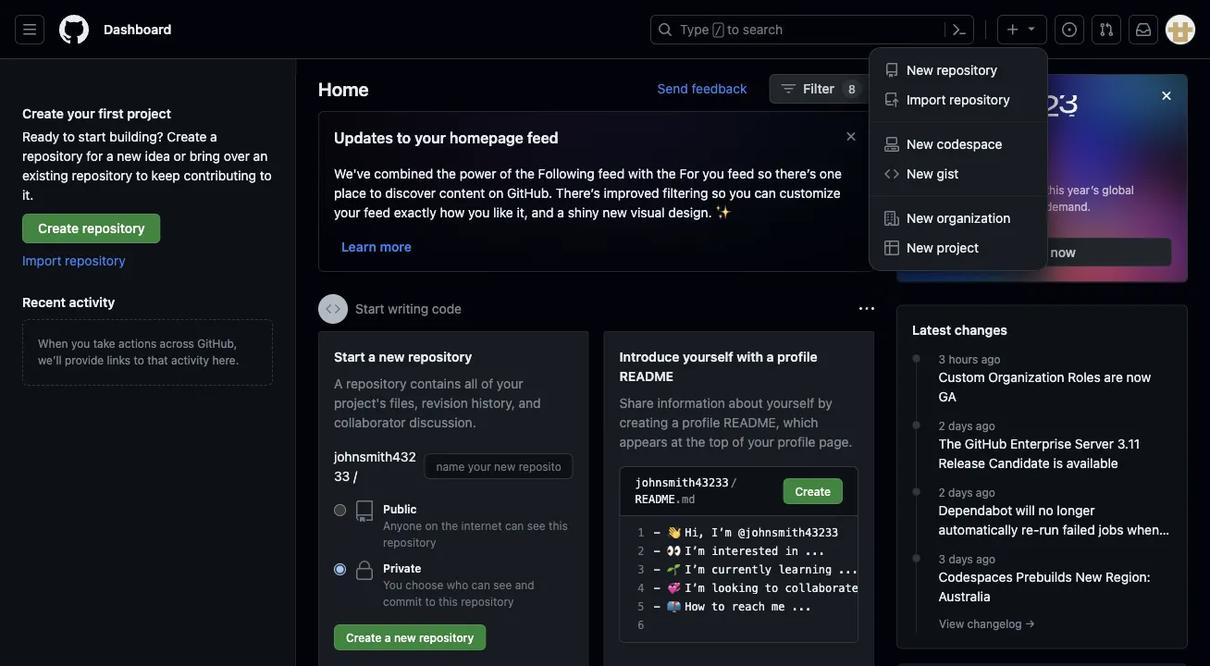 Task type: describe. For each thing, give the bounding box(es) containing it.
new inside 3 days ago codespaces prebuilds new region: australia
[[1076, 570, 1102, 585]]

it,
[[517, 204, 528, 220]]

readme inside introduce yourself with a profile readme
[[619, 368, 674, 383]]

by
[[818, 395, 832, 410]]

first
[[98, 105, 124, 121]]

collaborator
[[334, 414, 406, 430]]

you left like
[[468, 204, 490, 220]]

new for new codespace
[[907, 136, 933, 152]]

contains
[[410, 376, 461, 391]]

you right for
[[703, 166, 724, 181]]

view changelog →
[[939, 618, 1035, 631]]

an
[[253, 148, 268, 163]]

repository inside create repository link
[[82, 221, 145, 236]]

share information about yourself by creating a profile readme, which appears at the top of your profile page.
[[619, 395, 852, 449]]

2 for dependabot will no longer automatically re-run failed jobs when package manifest changes
[[939, 486, 945, 499]]

1 vertical spatial import repository
[[22, 253, 126, 268]]

github.
[[507, 185, 552, 200]]

profile inside introduce yourself with a profile readme
[[777, 349, 817, 364]]

custom organization roles are now ga link
[[939, 368, 1172, 407]]

menu containing new repository
[[870, 48, 1047, 270]]

2 vertical spatial profile
[[778, 434, 815, 449]]

code image for new gist
[[884, 167, 899, 181]]

... up learning
[[805, 545, 825, 558]]

create up 'or'
[[167, 129, 207, 144]]

3 for codespaces prebuilds new region: australia
[[939, 553, 946, 566]]

which
[[783, 414, 818, 430]]

johnsmith43233
[[635, 476, 729, 489]]

no
[[1039, 503, 1053, 518]]

repo push image
[[884, 93, 899, 107]]

when you take actions across github, we'll provide links to that activity here.
[[38, 337, 239, 366]]

on inside we've combined the power of the following feed with the for you feed so there's one place to discover content on github. there's improved filtering so you can customize your feed exactly how you like it, and a shiny new visual design. ✨
[[489, 185, 504, 200]]

a inside share information about yourself by creating a profile readme, which appears at the top of your profile page.
[[672, 414, 679, 430]]

view changelog → link
[[939, 618, 1035, 631]]

a inside we've combined the power of the following feed with the for you feed so there's one place to discover content on github. there's improved filtering so you can customize your feed exactly how you like it, and a shiny new visual design. ✨
[[557, 204, 564, 220]]

how
[[440, 204, 465, 220]]

1 - 👋 hi, i'm @johnsmith43233 2 - 👀 i'm interested in ... 3 - 🌱 i'm currently learning ... 4 - 💞️ i'm looking to collaborate on ... 5 - 📫 how to reach me ... 6
[[638, 526, 905, 632]]

new up files,
[[379, 349, 405, 364]]

feed up improved
[[598, 166, 625, 181]]

the
[[939, 436, 961, 452]]

your inside share information about yourself by creating a profile readme, which appears at the top of your profile page.
[[748, 434, 774, 449]]

... left australia
[[885, 582, 905, 595]]

1 vertical spatial profile
[[682, 414, 720, 430]]

private you choose who can see and commit to this repository
[[383, 562, 534, 608]]

filtering
[[663, 185, 708, 200]]

1 horizontal spatial import
[[907, 92, 946, 107]]

you
[[383, 578, 402, 591]]

following
[[538, 166, 595, 181]]

to inside when you take actions across github, we'll provide links to that activity here.
[[134, 353, 144, 366]]

to left start
[[63, 129, 75, 144]]

on-
[[1027, 200, 1045, 213]]

dot fill image for codespaces prebuilds new region: australia
[[909, 551, 924, 566]]

create a new repository element
[[334, 347, 573, 658]]

the inside share information about yourself by creating a profile readme, which appears at the top of your profile page.
[[686, 434, 705, 449]]

why am i seeing this? image
[[859, 302, 874, 316]]

none submit inside introduce yourself with a profile readme element
[[783, 478, 843, 504]]

... right me
[[792, 600, 812, 613]]

discussion.
[[409, 414, 476, 430]]

demand.
[[1045, 200, 1091, 213]]

👋
[[667, 526, 678, 539]]

for
[[680, 166, 699, 181]]

see inside private you choose who can see and commit to this repository
[[493, 578, 512, 591]]

johnsmith432
[[334, 449, 416, 464]]

organization image
[[884, 211, 899, 226]]

issue opened image
[[1062, 22, 1077, 37]]

yourself inside share information about yourself by creating a profile readme, which appears at the top of your profile page.
[[767, 395, 814, 410]]

notifications image
[[1136, 22, 1151, 37]]

💞️
[[667, 582, 678, 595]]

import repository inside menu
[[907, 92, 1010, 107]]

of for power
[[500, 166, 512, 181]]

available
[[1066, 456, 1118, 471]]

a
[[334, 376, 343, 391]]

homepage image
[[59, 15, 89, 44]]

failed
[[1063, 522, 1095, 538]]

new inside create your first project ready to start building? create a repository for a new idea or bring over an existing repository to keep contributing to it.
[[117, 148, 141, 163]]

here.
[[212, 353, 239, 366]]

0 horizontal spatial import
[[22, 253, 61, 268]]

who
[[447, 578, 468, 591]]

provide
[[65, 353, 104, 366]]

2 inside 1 - 👋 hi, i'm @johnsmith43233 2 - 👀 i'm interested in ... 3 - 🌱 i'm currently learning ... 4 - 💞️ i'm looking to collaborate on ... 5 - 📫 how to reach me ... 6
[[638, 545, 644, 558]]

new for new project
[[907, 240, 933, 255]]

latest
[[912, 323, 951, 338]]

can inside we've combined the power of the following feed with the for you feed so there's one place to discover content on github. there's improved filtering so you can customize your feed exactly how you like it, and a shiny new visual design. ✨
[[754, 185, 776, 200]]

send feedback
[[657, 81, 747, 96]]

to left keep
[[136, 167, 148, 183]]

reach
[[732, 600, 765, 613]]

project's
[[334, 395, 386, 410]]

1 - from the top
[[654, 526, 660, 539]]

in
[[785, 545, 798, 558]]

this inside private you choose who can see and commit to this repository
[[439, 595, 458, 608]]

anyone
[[383, 519, 422, 532]]

33
[[334, 468, 350, 483]]

filter image
[[781, 81, 796, 96]]

introduce
[[619, 349, 679, 364]]

that
[[147, 353, 168, 366]]

like
[[493, 204, 513, 220]]

can inside private you choose who can see and commit to this repository
[[471, 578, 490, 591]]

1
[[638, 526, 644, 539]]

australia
[[939, 589, 990, 604]]

the up github.
[[515, 166, 535, 181]]

idea
[[145, 148, 170, 163]]

import repository link for new repository link
[[877, 85, 1040, 115]]

/ for type
[[715, 24, 722, 37]]

ga
[[939, 389, 957, 404]]

ago for codespaces
[[976, 553, 996, 566]]

explore repositories navigation
[[896, 664, 1188, 666]]

design.
[[668, 204, 712, 220]]

gist
[[937, 166, 959, 181]]

can inside public anyone on the internet can see this repository
[[505, 519, 524, 532]]

over
[[224, 148, 250, 163]]

i'm right 🌱
[[685, 563, 705, 576]]

2 - from the top
[[654, 545, 660, 558]]

create repository
[[38, 221, 145, 236]]

this inside 'ai. security. devex. catch the very best from this year's global developer event, now on-demand.'
[[1045, 184, 1064, 197]]

universe23 image
[[912, 90, 1078, 119]]

introduce yourself with a profile readme
[[619, 349, 817, 383]]

release
[[939, 456, 985, 471]]

new for new repository
[[907, 62, 933, 78]]

interested
[[712, 545, 778, 558]]

... up collaborate
[[839, 563, 859, 576]]

devex.
[[912, 158, 961, 176]]

a up the project's on the bottom left
[[368, 349, 376, 364]]

top
[[709, 434, 729, 449]]

codespaces image
[[884, 137, 899, 152]]

bring
[[189, 148, 220, 163]]

repository inside create a new repository button
[[419, 631, 474, 644]]

it.
[[22, 187, 34, 202]]

links
[[107, 353, 131, 366]]

feed down place
[[364, 204, 390, 220]]

more
[[380, 239, 412, 254]]

feed up following
[[527, 129, 558, 147]]

learn
[[341, 239, 376, 254]]

explore element
[[896, 74, 1188, 666]]

create repository link
[[22, 214, 161, 243]]

close image
[[1159, 88, 1174, 103]]

filter
[[803, 81, 835, 96]]

new for new gist
[[907, 166, 933, 181]]

run
[[1039, 522, 1059, 538]]

code image for start writing code
[[326, 302, 340, 316]]

code
[[432, 301, 462, 316]]

days for codespaces
[[949, 553, 973, 566]]

creating
[[619, 414, 668, 430]]

there's
[[556, 185, 600, 200]]

johnsmith43233 / readme .md
[[635, 476, 737, 506]]

i'm up the how
[[685, 582, 705, 595]]

with inside we've combined the power of the following feed with the for you feed so there's one place to discover content on github. there's improved filtering so you can customize your feed exactly how you like it, and a shiny new visual design. ✨
[[628, 166, 653, 181]]

place
[[334, 185, 366, 200]]

ready
[[22, 129, 59, 144]]

event,
[[967, 200, 999, 213]]

prebuilds
[[1016, 570, 1072, 585]]

new inside button
[[394, 631, 416, 644]]

your up "combined"
[[415, 129, 446, 147]]

private
[[383, 562, 421, 575]]

public
[[383, 502, 417, 515]]

📫
[[667, 600, 678, 613]]

keep
[[151, 167, 180, 183]]

→
[[1025, 618, 1035, 631]]

very
[[966, 184, 989, 197]]

3 days ago codespaces prebuilds new region: australia
[[939, 553, 1151, 604]]



Task type: locate. For each thing, give the bounding box(es) containing it.
hours
[[949, 353, 978, 366]]

power
[[460, 166, 496, 181]]

1 vertical spatial activity
[[171, 353, 209, 366]]

2 inside '2 days ago dependabot will no longer automatically re-run failed jobs when package manifest changes'
[[939, 486, 945, 499]]

2 days ago the github enterprise server 3.11 release candidate is available
[[939, 420, 1140, 471]]

0 horizontal spatial import repository link
[[22, 253, 126, 268]]

2 vertical spatial on
[[865, 582, 879, 595]]

1 vertical spatial can
[[505, 519, 524, 532]]

import right repo push icon
[[907, 92, 946, 107]]

new codespace link
[[877, 130, 1040, 159]]

/ inside johnsmith432 33 /
[[353, 468, 357, 483]]

share
[[619, 395, 654, 410]]

Repository name text field
[[424, 453, 573, 479]]

1 dot fill image from the top
[[909, 484, 924, 499]]

1 horizontal spatial /
[[715, 24, 722, 37]]

0 horizontal spatial changes
[[955, 323, 1007, 338]]

and inside we've combined the power of the following feed with the for you feed so there's one place to discover content on github. there's improved filtering so you can customize your feed exactly how you like it, and a shiny new visual design. ✨
[[532, 204, 554, 220]]

files,
[[390, 395, 418, 410]]

1 vertical spatial project
[[937, 240, 979, 255]]

your
[[67, 105, 95, 121], [415, 129, 446, 147], [334, 204, 360, 220], [497, 376, 523, 391], [748, 434, 774, 449]]

0 vertical spatial so
[[758, 166, 772, 181]]

and right it, at the top of the page
[[532, 204, 554, 220]]

0 horizontal spatial activity
[[69, 294, 115, 309]]

i'm right "hi,"
[[712, 526, 732, 539]]

security.
[[935, 136, 997, 154]]

watch now
[[1009, 244, 1076, 260]]

of for all
[[481, 376, 493, 391]]

2 horizontal spatial this
[[1045, 184, 1064, 197]]

@johnsmith43233
[[738, 526, 839, 539]]

new inside button
[[907, 240, 933, 255]]

0 horizontal spatial project
[[127, 105, 171, 121]]

ago for the
[[976, 420, 995, 433]]

ago up "dependabot"
[[976, 486, 995, 499]]

- left 👀
[[654, 545, 660, 558]]

1 vertical spatial on
[[425, 519, 438, 532]]

0 horizontal spatial now
[[1003, 200, 1024, 213]]

0 horizontal spatial with
[[628, 166, 653, 181]]

new project
[[907, 240, 979, 255]]

1 vertical spatial readme
[[635, 493, 675, 506]]

ago right hours
[[981, 353, 1001, 366]]

of inside we've combined the power of the following feed with the for you feed so there's one place to discover content on github. there's improved filtering so you can customize your feed exactly how you like it, and a shiny new visual design. ✨
[[500, 166, 512, 181]]

start for start a new repository
[[334, 349, 365, 364]]

1 horizontal spatial import repository link
[[877, 85, 1040, 115]]

2 up the on the bottom of page
[[939, 420, 945, 433]]

1 vertical spatial this
[[549, 519, 568, 532]]

this inside public anyone on the internet can see this repository
[[549, 519, 568, 532]]

feed up the ✨
[[728, 166, 754, 181]]

you up the provide
[[71, 337, 90, 350]]

ago for custom
[[981, 353, 1001, 366]]

0 vertical spatial yourself
[[683, 349, 733, 364]]

5 - from the top
[[654, 600, 660, 613]]

codespaces prebuilds new region: australia link
[[939, 568, 1172, 607]]

4
[[638, 582, 644, 595]]

new for new organization
[[907, 210, 933, 226]]

1 vertical spatial see
[[493, 578, 512, 591]]

None radio
[[334, 504, 346, 516], [334, 563, 346, 575], [334, 504, 346, 516], [334, 563, 346, 575]]

dependabot will no longer automatically re-run failed jobs when package manifest changes link
[[939, 501, 1172, 557]]

create a new repository
[[346, 631, 474, 644]]

a
[[210, 129, 217, 144], [106, 148, 113, 163], [557, 204, 564, 220], [368, 349, 376, 364], [767, 349, 774, 364], [672, 414, 679, 430], [385, 631, 391, 644]]

can down there's at right top
[[754, 185, 776, 200]]

0 horizontal spatial of
[[481, 376, 493, 391]]

the inside 'ai. security. devex. catch the very best from this year's global developer event, now on-demand.'
[[946, 184, 963, 197]]

repo image left public
[[353, 501, 376, 523]]

1 vertical spatial and
[[519, 395, 541, 410]]

2 dot fill image from the top
[[909, 551, 924, 566]]

so left there's at right top
[[758, 166, 772, 181]]

2 vertical spatial can
[[471, 578, 490, 591]]

repository inside public anyone on the internet can see this repository
[[383, 536, 436, 549]]

to down actions
[[134, 353, 144, 366]]

or
[[174, 148, 186, 163]]

6
[[638, 619, 644, 632]]

0 horizontal spatial can
[[471, 578, 490, 591]]

will
[[1016, 503, 1035, 518]]

-
[[654, 526, 660, 539], [654, 545, 660, 558], [654, 563, 660, 576], [654, 582, 660, 595], [654, 600, 660, 613]]

days for the
[[948, 420, 973, 433]]

2 vertical spatial this
[[439, 595, 458, 608]]

import repository link
[[877, 85, 1040, 115], [22, 253, 126, 268]]

new down building?
[[117, 148, 141, 163]]

send
[[657, 81, 688, 96]]

can right who
[[471, 578, 490, 591]]

activity down across
[[171, 353, 209, 366]]

/ right type
[[715, 24, 722, 37]]

changes down failed
[[1047, 542, 1098, 557]]

collaborate
[[785, 582, 859, 595]]

0 vertical spatial on
[[489, 185, 504, 200]]

/ right 33
[[353, 468, 357, 483]]

the down gist
[[946, 184, 963, 197]]

you inside when you take actions across github, we'll provide links to that activity here.
[[71, 337, 90, 350]]

2 inside 2 days ago the github enterprise server 3.11 release candidate is available
[[939, 420, 945, 433]]

dashboard link
[[96, 15, 179, 44]]

now right watch
[[1051, 244, 1076, 260]]

to
[[727, 22, 739, 37], [63, 129, 75, 144], [397, 129, 411, 147], [136, 167, 148, 183], [260, 167, 272, 183], [370, 185, 382, 200], [134, 353, 144, 366], [765, 582, 778, 595], [425, 595, 436, 608], [712, 600, 725, 613]]

3 inside 3 hours ago custom organization roles are now ga
[[939, 353, 946, 366]]

commit
[[383, 595, 422, 608]]

.md
[[675, 493, 695, 506]]

to down an
[[260, 167, 272, 183]]

dot fill image
[[909, 484, 924, 499], [909, 551, 924, 566]]

2 vertical spatial now
[[1126, 370, 1151, 385]]

start inside create a new repository element
[[334, 349, 365, 364]]

organization
[[937, 210, 1011, 226]]

on inside public anyone on the internet can see this repository
[[425, 519, 438, 532]]

5
[[638, 600, 644, 613]]

table image
[[884, 241, 899, 255]]

ago inside 3 days ago codespaces prebuilds new region: australia
[[976, 553, 996, 566]]

0 vertical spatial of
[[500, 166, 512, 181]]

with
[[628, 166, 653, 181], [737, 349, 763, 364]]

of
[[500, 166, 512, 181], [481, 376, 493, 391], [732, 434, 744, 449]]

2 vertical spatial 2
[[638, 545, 644, 558]]

ago inside '2 days ago dependabot will no longer automatically re-run failed jobs when package manifest changes'
[[976, 486, 995, 499]]

and inside a repository contains all of your project's files, revision history, and collaborator discussion.
[[519, 395, 541, 410]]

1 horizontal spatial with
[[737, 349, 763, 364]]

0 horizontal spatial repo image
[[353, 501, 376, 523]]

the right at
[[686, 434, 705, 449]]

with up improved
[[628, 166, 653, 181]]

0 vertical spatial and
[[532, 204, 554, 220]]

days inside 2 days ago the github enterprise server 3.11 release candidate is available
[[948, 420, 973, 433]]

- left 💞️
[[654, 582, 660, 595]]

home
[[318, 78, 369, 99]]

content
[[439, 185, 485, 200]]

0 vertical spatial profile
[[777, 349, 817, 364]]

2 horizontal spatial now
[[1126, 370, 1151, 385]]

0 horizontal spatial /
[[353, 468, 357, 483]]

new down commit
[[394, 631, 416, 644]]

feedback
[[692, 81, 747, 96]]

codespace
[[937, 136, 1002, 152]]

can
[[754, 185, 776, 200], [505, 519, 524, 532], [471, 578, 490, 591]]

to inside private you choose who can see and commit to this repository
[[425, 595, 436, 608]]

changes up hours
[[955, 323, 1007, 338]]

import repository down create repository link
[[22, 253, 126, 268]]

project up building?
[[127, 105, 171, 121]]

0 vertical spatial dot fill image
[[909, 351, 924, 366]]

readme down johnsmith43233
[[635, 493, 675, 506]]

0 vertical spatial activity
[[69, 294, 115, 309]]

of inside share information about yourself by creating a profile readme, which appears at the top of your profile page.
[[732, 434, 744, 449]]

i'm down "hi,"
[[685, 545, 705, 558]]

a repository contains all of your project's files, revision history, and collaborator discussion.
[[334, 376, 541, 430]]

ago inside 3 hours ago custom organization roles are now ga
[[981, 353, 1001, 366]]

to right place
[[370, 185, 382, 200]]

dot fill image
[[909, 351, 924, 366], [909, 418, 924, 433]]

changes inside '2 days ago dependabot will no longer automatically re-run failed jobs when package manifest changes'
[[1047, 542, 1098, 557]]

a up bring
[[210, 129, 217, 144]]

public anyone on the internet can see this repository
[[383, 502, 568, 549]]

0 horizontal spatial so
[[712, 185, 726, 200]]

x image
[[844, 129, 859, 144]]

1 horizontal spatial so
[[758, 166, 772, 181]]

1 vertical spatial of
[[481, 376, 493, 391]]

start a new repository
[[334, 349, 472, 364]]

create for create a new repository
[[346, 631, 382, 644]]

0 vertical spatial readme
[[619, 368, 674, 383]]

new inside we've combined the power of the following feed with the for you feed so there's one place to discover content on github. there's improved filtering so you can customize your feed exactly how you like it, and a shiny new visual design. ✨
[[603, 204, 627, 220]]

type
[[680, 22, 709, 37]]

0 vertical spatial code image
[[884, 167, 899, 181]]

watch now link
[[912, 237, 1172, 267]]

2 vertical spatial days
[[949, 553, 973, 566]]

the left internet
[[441, 519, 458, 532]]

days inside '2 days ago dependabot will no longer automatically re-run failed jobs when package manifest changes'
[[948, 486, 973, 499]]

new down improved
[[603, 204, 627, 220]]

0 vertical spatial with
[[628, 166, 653, 181]]

of right the power
[[500, 166, 512, 181]]

your inside create your first project ready to start building? create a repository for a new idea or bring over an existing repository to keep contributing to it.
[[67, 105, 95, 121]]

a up the readme,
[[767, 349, 774, 364]]

/
[[715, 24, 722, 37], [353, 468, 357, 483], [731, 476, 737, 489]]

None submit
[[783, 478, 843, 504]]

0 vertical spatial days
[[948, 420, 973, 433]]

visual
[[631, 204, 665, 220]]

to up me
[[765, 582, 778, 595]]

3 inside 3 days ago codespaces prebuilds new region: australia
[[939, 553, 946, 566]]

1 horizontal spatial on
[[489, 185, 504, 200]]

0 vertical spatial changes
[[955, 323, 1007, 338]]

repository inside private you choose who can see and commit to this repository
[[461, 595, 514, 608]]

3 left hours
[[939, 353, 946, 366]]

page.
[[819, 434, 852, 449]]

your up history,
[[497, 376, 523, 391]]

this right internet
[[549, 519, 568, 532]]

watch
[[1009, 244, 1047, 260]]

code image
[[884, 167, 899, 181], [326, 302, 340, 316]]

1 horizontal spatial repo image
[[884, 63, 899, 78]]

1 vertical spatial import repository link
[[22, 253, 126, 268]]

- left 👋
[[654, 526, 660, 539]]

a down commit
[[385, 631, 391, 644]]

1 vertical spatial so
[[712, 185, 726, 200]]

2 horizontal spatial /
[[731, 476, 737, 489]]

internet
[[461, 519, 502, 532]]

organization
[[988, 370, 1064, 385]]

1 vertical spatial repo image
[[353, 501, 376, 523]]

- left 📫
[[654, 600, 660, 613]]

1 horizontal spatial this
[[549, 519, 568, 532]]

1 vertical spatial yourself
[[767, 395, 814, 410]]

you right filtering
[[729, 185, 751, 200]]

yourself up information
[[683, 349, 733, 364]]

create up ready
[[22, 105, 64, 121]]

of right all
[[481, 376, 493, 391]]

type / to search
[[680, 22, 783, 37]]

create a new repository button
[[334, 624, 486, 650]]

0 vertical spatial project
[[127, 105, 171, 121]]

and right who
[[515, 578, 534, 591]]

- left 🌱
[[654, 563, 660, 576]]

2 down 1 at the right bottom of page
[[638, 545, 644, 558]]

1 days from the top
[[948, 420, 973, 433]]

dot fill image for the github enterprise server 3.11 release candidate is available
[[909, 418, 924, 433]]

feed
[[527, 129, 558, 147], [598, 166, 625, 181], [728, 166, 754, 181], [364, 204, 390, 220]]

to down choose
[[425, 595, 436, 608]]

days inside 3 days ago codespaces prebuilds new region: australia
[[949, 553, 973, 566]]

/ inside the johnsmith43233 / readme .md
[[731, 476, 737, 489]]

actions
[[119, 337, 157, 350]]

ago up github
[[976, 420, 995, 433]]

project inside button
[[937, 240, 979, 255]]

to right the how
[[712, 600, 725, 613]]

2 down release
[[939, 486, 945, 499]]

create down existing
[[38, 221, 79, 236]]

activity inside when you take actions across github, we'll provide links to that activity here.
[[171, 353, 209, 366]]

2 horizontal spatial of
[[732, 434, 744, 449]]

triangle down image
[[1024, 21, 1039, 36]]

to left search
[[727, 22, 739, 37]]

see inside public anyone on the internet can see this repository
[[527, 519, 546, 532]]

2 horizontal spatial on
[[865, 582, 879, 595]]

0 horizontal spatial see
[[493, 578, 512, 591]]

0 vertical spatial see
[[527, 519, 546, 532]]

a up at
[[672, 414, 679, 430]]

3
[[939, 353, 946, 366], [939, 553, 946, 566], [638, 563, 644, 576]]

of inside a repository contains all of your project's files, revision history, and collaborator discussion.
[[481, 376, 493, 391]]

and
[[532, 204, 554, 220], [519, 395, 541, 410], [515, 578, 534, 591]]

1 vertical spatial dot fill image
[[909, 551, 924, 566]]

1 horizontal spatial can
[[505, 519, 524, 532]]

0 vertical spatial can
[[754, 185, 776, 200]]

project down 'new organization' link on the right top of page
[[937, 240, 979, 255]]

command palette image
[[952, 22, 967, 37]]

8
[[848, 82, 856, 95]]

2 for the github enterprise server 3.11 release candidate is available
[[939, 420, 945, 433]]

1 vertical spatial code image
[[326, 302, 340, 316]]

days for dependabot
[[948, 486, 973, 499]]

create inside button
[[346, 631, 382, 644]]

ago for dependabot
[[976, 486, 995, 499]]

0 vertical spatial this
[[1045, 184, 1064, 197]]

code image inside new gist link
[[884, 167, 899, 181]]

send feedback link
[[657, 79, 747, 99]]

appears
[[619, 434, 668, 449]]

readme inside the johnsmith43233 / readme .md
[[635, 493, 675, 506]]

repository inside new repository link
[[937, 62, 997, 78]]

introduce yourself with a profile readme element
[[604, 331, 905, 666]]

3 inside 1 - 👋 hi, i'm @johnsmith43233 2 - 👀 i'm interested in ... 3 - 🌱 i'm currently learning ... 4 - 💞️ i'm looking to collaborate on ... 5 - 📫 how to reach me ... 6
[[638, 563, 644, 576]]

your inside we've combined the power of the following feed with the for you feed so there's one place to discover content on github. there's improved filtering so you can customize your feed exactly how you like it, and a shiny new visual design. ✨
[[334, 204, 360, 220]]

2 horizontal spatial can
[[754, 185, 776, 200]]

1 horizontal spatial activity
[[171, 353, 209, 366]]

import repository link down create repository link
[[22, 253, 126, 268]]

start writing code
[[355, 301, 462, 316]]

open global navigation menu image
[[22, 22, 37, 37]]

new organization
[[907, 210, 1011, 226]]

ago inside 2 days ago the github enterprise server 3.11 release candidate is available
[[976, 420, 995, 433]]

profile down information
[[682, 414, 720, 430]]

0 vertical spatial import repository
[[907, 92, 1010, 107]]

start
[[78, 129, 106, 144]]

plus image
[[1006, 22, 1020, 37]]

to inside we've combined the power of the following feed with the for you feed so there's one place to discover content on github. there's improved filtering so you can customize your feed exactly how you like it, and a shiny new visual design. ✨
[[370, 185, 382, 200]]

0 vertical spatial import
[[907, 92, 946, 107]]

the inside public anyone on the internet can see this repository
[[441, 519, 458, 532]]

0 vertical spatial start
[[355, 301, 384, 316]]

dot fill image for dependabot will no longer automatically re-run failed jobs when package manifest changes
[[909, 484, 924, 499]]

0 vertical spatial 2
[[939, 420, 945, 433]]

and inside private you choose who can see and commit to this repository
[[515, 578, 534, 591]]

start left writing
[[355, 301, 384, 316]]

0 vertical spatial now
[[1003, 200, 1024, 213]]

2 days from the top
[[948, 486, 973, 499]]

new organization link
[[877, 204, 1040, 233]]

1 vertical spatial start
[[334, 349, 365, 364]]

dot fill image for custom organization roles are now ga
[[909, 351, 924, 366]]

when
[[1127, 522, 1159, 538]]

updates
[[334, 129, 393, 147]]

1 vertical spatial days
[[948, 486, 973, 499]]

1 vertical spatial changes
[[1047, 542, 1098, 557]]

github,
[[197, 337, 237, 350]]

1 vertical spatial dot fill image
[[909, 418, 924, 433]]

at
[[671, 434, 683, 449]]

1 horizontal spatial of
[[500, 166, 512, 181]]

2 vertical spatial and
[[515, 578, 534, 591]]

3 up 4
[[638, 563, 644, 576]]

ai. security. devex. catch the very best from this year's global developer event, now on-demand.
[[912, 136, 1134, 213]]

import repository down new repository link
[[907, 92, 1010, 107]]

0 vertical spatial dot fill image
[[909, 484, 924, 499]]

2 vertical spatial of
[[732, 434, 744, 449]]

create for create your first project ready to start building? create a repository for a new idea or bring over an existing repository to keep contributing to it.
[[22, 105, 64, 121]]

we've combined the power of the following feed with the for you feed so there's one place to discover content on github. there's improved filtering so you can customize your feed exactly how you like it, and a shiny new visual design. ✨
[[334, 166, 842, 220]]

recent activity
[[22, 294, 115, 309]]

with inside introduce yourself with a profile readme
[[737, 349, 763, 364]]

3 up codespaces
[[939, 553, 946, 566]]

so up the ✨
[[712, 185, 726, 200]]

3 - from the top
[[654, 563, 660, 576]]

a left shiny
[[557, 204, 564, 220]]

start for start writing code
[[355, 301, 384, 316]]

lock image
[[353, 560, 376, 582]]

your down place
[[334, 204, 360, 220]]

1 vertical spatial now
[[1051, 244, 1076, 260]]

a inside introduce yourself with a profile readme
[[767, 349, 774, 364]]

/ inside type / to search
[[715, 24, 722, 37]]

project inside create your first project ready to start building? create a repository for a new idea or bring over an existing repository to keep contributing to it.
[[127, 105, 171, 121]]

0 horizontal spatial import repository
[[22, 253, 126, 268]]

customize
[[779, 185, 841, 200]]

1 horizontal spatial yourself
[[767, 395, 814, 410]]

/ for johnsmith43233
[[731, 476, 737, 489]]

import repository link for create repository link
[[22, 253, 126, 268]]

0 vertical spatial repo image
[[884, 63, 899, 78]]

you
[[703, 166, 724, 181], [729, 185, 751, 200], [468, 204, 490, 220], [71, 337, 90, 350]]

create for create repository
[[38, 221, 79, 236]]

custom
[[939, 370, 985, 385]]

3 days from the top
[[949, 553, 973, 566]]

1 vertical spatial import
[[22, 253, 61, 268]]

a inside create a new repository button
[[385, 631, 391, 644]]

to up "combined"
[[397, 129, 411, 147]]

jobs
[[1099, 522, 1124, 538]]

the left for
[[657, 166, 676, 181]]

repository inside a repository contains all of your project's files, revision history, and collaborator discussion.
[[346, 376, 407, 391]]

candidate
[[989, 456, 1050, 471]]

see right who
[[493, 578, 512, 591]]

your up start
[[67, 105, 95, 121]]

homepage
[[450, 129, 524, 147]]

1 vertical spatial with
[[737, 349, 763, 364]]

a right "for"
[[106, 148, 113, 163]]

now inside 'ai. security. devex. catch the very best from this year's global developer event, now on-demand.'
[[1003, 200, 1024, 213]]

now right are
[[1126, 370, 1151, 385]]

dashboard
[[104, 22, 172, 37]]

ai.
[[912, 136, 931, 154]]

1 vertical spatial 2
[[939, 486, 945, 499]]

0 horizontal spatial on
[[425, 519, 438, 532]]

profile up which
[[777, 349, 817, 364]]

repo image
[[884, 63, 899, 78], [353, 501, 376, 523]]

yourself up which
[[767, 395, 814, 410]]

now inside 3 hours ago custom organization roles are now ga
[[1126, 370, 1151, 385]]

0 vertical spatial import repository link
[[877, 85, 1040, 115]]

git pull request image
[[1099, 22, 1114, 37]]

readme down introduce
[[619, 368, 674, 383]]

the up the content
[[437, 166, 456, 181]]

ago
[[981, 353, 1001, 366], [976, 420, 995, 433], [976, 486, 995, 499], [976, 553, 996, 566]]

and right history,
[[519, 395, 541, 410]]

1 horizontal spatial project
[[937, 240, 979, 255]]

menu
[[870, 48, 1047, 270]]

ago up codespaces
[[976, 553, 996, 566]]

yourself inside introduce yourself with a profile readme
[[683, 349, 733, 364]]

import up recent
[[22, 253, 61, 268]]

writing
[[388, 301, 428, 316]]

/ right johnsmith43233
[[731, 476, 737, 489]]

1 horizontal spatial code image
[[884, 167, 899, 181]]

on inside 1 - 👋 hi, i'm @johnsmith43233 2 - 👀 i'm interested in ... 3 - 🌱 i'm currently learning ... 4 - 💞️ i'm looking to collaborate on ... 5 - 📫 how to reach me ... 6
[[865, 582, 879, 595]]

repository inside import repository link
[[949, 92, 1010, 107]]

1 horizontal spatial changes
[[1047, 542, 1098, 557]]

0 horizontal spatial this
[[439, 595, 458, 608]]

0 horizontal spatial code image
[[326, 302, 340, 316]]

1 horizontal spatial now
[[1051, 244, 1076, 260]]

search
[[743, 22, 783, 37]]

4 - from the top
[[654, 582, 660, 595]]

there's
[[775, 166, 816, 181]]

0 horizontal spatial yourself
[[683, 349, 733, 364]]

2 dot fill image from the top
[[909, 418, 924, 433]]

can right internet
[[505, 519, 524, 532]]

1 dot fill image from the top
[[909, 351, 924, 366]]

3 for custom organization roles are now ga
[[939, 353, 946, 366]]

activity up take
[[69, 294, 115, 309]]

your inside a repository contains all of your project's files, revision history, and collaborator discussion.
[[497, 376, 523, 391]]

1 horizontal spatial see
[[527, 519, 546, 532]]

on right the 'anyone' on the left bottom
[[425, 519, 438, 532]]



Task type: vqa. For each thing, say whether or not it's contained in the screenshot.
Dependabot at the bottom of page
yes



